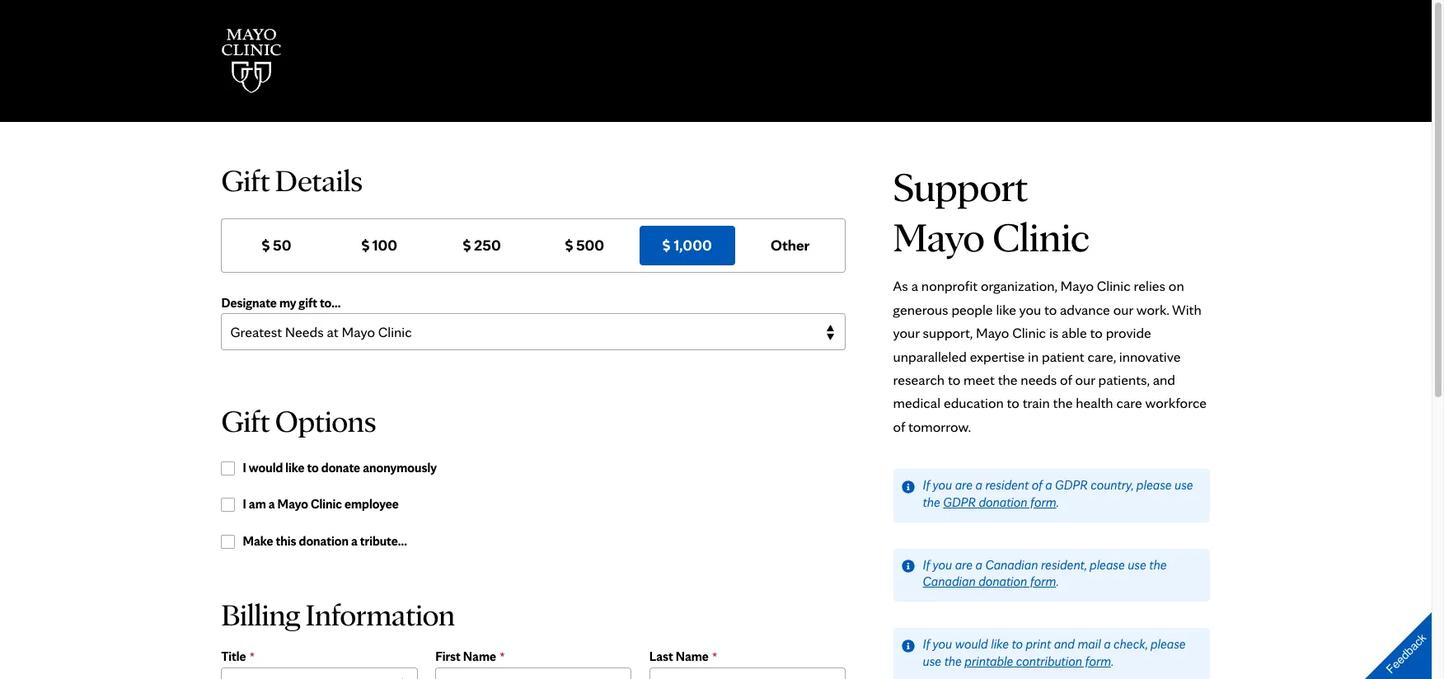 Task type: vqa. For each thing, say whether or not it's contained in the screenshot.
If within the If you are a Canadian resident, please use the Canadian donation form .
yes



Task type: locate. For each thing, give the bounding box(es) containing it.
0 horizontal spatial clinic
[[311, 497, 342, 512]]

dollar sign image for 1,000
[[663, 240, 671, 253]]

dollar sign image left "500"
[[566, 240, 573, 253]]

2 vertical spatial if
[[923, 637, 930, 652]]

2 dollar sign image from the left
[[362, 240, 369, 253]]

2 name from the left
[[676, 649, 709, 665]]

if inside if you are a canadian resident, please use the canadian donation form .
[[923, 557, 930, 573]]

of
[[1061, 371, 1073, 388], [894, 418, 906, 435], [1032, 478, 1043, 493]]

1 vertical spatial and
[[1055, 637, 1075, 652]]

mayo clinic
[[894, 212, 1090, 261]]

gift left options
[[221, 402, 270, 440]]

0 vertical spatial use
[[1175, 478, 1194, 493]]

0 horizontal spatial gdpr
[[944, 495, 976, 510]]

dollar sign image for 100
[[362, 240, 369, 253]]

1 vertical spatial please
[[1090, 557, 1125, 573]]

1 horizontal spatial and
[[1153, 371, 1176, 388]]

of inside if you are a resident of a gdpr country, please use the
[[1032, 478, 1043, 493]]

details
[[275, 162, 363, 199]]

use left "printable"
[[923, 654, 942, 669]]

1 horizontal spatial use
[[1128, 557, 1147, 573]]

1 horizontal spatial of
[[1032, 478, 1043, 493]]

a right mail
[[1104, 637, 1111, 652]]

other
[[771, 236, 810, 255]]

expertise
[[970, 348, 1025, 365]]

i
[[243, 460, 246, 475], [243, 497, 246, 512]]

designate
[[221, 295, 277, 311]]

use inside if you would like to print and mail a check, please use the
[[923, 654, 942, 669]]

generous
[[894, 301, 949, 318]]

gdpr donation form link
[[944, 495, 1057, 510]]

printable
[[965, 654, 1014, 669]]

1 horizontal spatial canadian
[[986, 557, 1039, 573]]

relies
[[1134, 277, 1166, 295]]

2 if from the top
[[923, 557, 930, 573]]

if inside if you would like to print and mail a check, please use the
[[923, 637, 930, 652]]

donation
[[979, 495, 1028, 510], [299, 534, 349, 549], [979, 574, 1028, 590]]

dollar sign image left 50 at the left of the page
[[262, 240, 270, 253]]

i am a mayo clinic employee
[[243, 497, 399, 512]]

0 horizontal spatial our
[[1076, 371, 1096, 388]]

2 i from the top
[[243, 497, 246, 512]]

our
[[1114, 301, 1134, 318], [1076, 371, 1096, 388]]

1 name from the left
[[463, 649, 496, 665]]

i down gift options
[[243, 460, 246, 475]]

first
[[436, 649, 461, 665]]

if you would like to print and mail a check, please use the
[[923, 637, 1186, 669]]

like inside as a nonprofit organization, mayo clinic relies on generous people like you to advance our work. with your support, mayo clinic is able to provide unparalleled expertise in patient care, innovative research to meet the needs of our patients, and medical education to train the health care workforce of tomorrow.
[[997, 301, 1017, 318]]

meet
[[964, 371, 995, 388]]

to left donate on the left of the page
[[307, 460, 319, 475]]

1 horizontal spatial clinic
[[1013, 324, 1047, 342]]

a up canadian donation form link
[[976, 557, 983, 573]]

3 dollar sign image from the left
[[566, 240, 573, 253]]

you inside if you would like to print and mail a check, please use the
[[933, 637, 953, 652]]

you down organization, in the right of the page
[[1020, 301, 1042, 318]]

1 gift from the top
[[221, 162, 270, 199]]

you inside if you are a resident of a gdpr country, please use the
[[933, 478, 953, 493]]

gift for gift details
[[221, 162, 270, 199]]

tribute...
[[360, 534, 407, 549]]

0 vertical spatial would
[[249, 460, 283, 475]]

anonymously
[[363, 460, 437, 475]]

is
[[1050, 324, 1059, 342]]

use right country,
[[1175, 478, 1194, 493]]

resident
[[986, 478, 1029, 493]]

to right able
[[1091, 324, 1103, 342]]

0 vertical spatial mayo
[[1061, 277, 1094, 295]]

are
[[956, 478, 973, 493], [956, 557, 973, 573]]

the inside if you are a resident of a gdpr country, please use the
[[923, 495, 941, 510]]

0 vertical spatial please
[[1137, 478, 1172, 493]]

0 vertical spatial gift
[[221, 162, 270, 199]]

2 vertical spatial form
[[1086, 654, 1112, 669]]

0 vertical spatial like
[[997, 301, 1017, 318]]

are inside if you are a canadian resident, please use the canadian donation form .
[[956, 557, 973, 573]]

would inside if you would like to print and mail a check, please use the
[[956, 637, 989, 652]]

are up gdpr donation form link in the bottom of the page
[[956, 478, 973, 493]]

research
[[894, 371, 945, 388]]

you inside if you are a canadian resident, please use the canadian donation form .
[[933, 557, 953, 573]]

1 vertical spatial i
[[243, 497, 246, 512]]

form down resident,
[[1031, 574, 1057, 590]]

1 vertical spatial would
[[956, 637, 989, 652]]

2 vertical spatial clinic
[[311, 497, 342, 512]]

3 if from the top
[[923, 637, 930, 652]]

mayo up "advance"
[[1061, 277, 1094, 295]]

donation down resident
[[979, 495, 1028, 510]]

form inside if you are a canadian resident, please use the canadian donation form .
[[1031, 574, 1057, 590]]

1 horizontal spatial our
[[1114, 301, 1134, 318]]

dollar sign image for 500
[[566, 240, 573, 253]]

gift left details
[[221, 162, 270, 199]]

2 info circle image from the top
[[902, 640, 915, 653]]

.
[[1057, 495, 1060, 510], [1057, 574, 1059, 590], [1112, 654, 1114, 669]]

0 vertical spatial gdpr
[[1056, 478, 1088, 493]]

1 if from the top
[[923, 478, 930, 493]]

info circle image down tomorrow.
[[902, 481, 915, 494]]

donation up print
[[979, 574, 1028, 590]]

2 vertical spatial donation
[[979, 574, 1028, 590]]

innovative
[[1120, 348, 1181, 365]]

0 vertical spatial if
[[923, 478, 930, 493]]

please
[[1137, 478, 1172, 493], [1090, 557, 1125, 573], [1151, 637, 1186, 652]]

1 vertical spatial like
[[286, 460, 305, 475]]

of right resident
[[1032, 478, 1043, 493]]

feedback
[[1384, 631, 1430, 677]]

100
[[372, 236, 398, 255]]

0 horizontal spatial name
[[463, 649, 496, 665]]

like
[[997, 301, 1017, 318], [286, 460, 305, 475], [991, 637, 1009, 652]]

you down tomorrow.
[[933, 478, 953, 493]]

0 horizontal spatial use
[[923, 654, 942, 669]]

a inside as a nonprofit organization, mayo clinic relies on generous people like you to advance our work. with your support, mayo clinic is able to provide unparalleled expertise in patient care, innovative research to meet the needs of our patients, and medical education to train the health care workforce of tomorrow.
[[912, 277, 919, 295]]

dollar sign image left 100
[[362, 240, 369, 253]]

2 vertical spatial mayo
[[278, 497, 308, 512]]

dollar sign image
[[464, 240, 471, 253]]

0 vertical spatial info circle image
[[902, 481, 915, 494]]

0 horizontal spatial and
[[1055, 637, 1075, 652]]

info circle image for the
[[902, 481, 915, 494]]

1 vertical spatial info circle image
[[902, 640, 915, 653]]

are inside if you are a resident of a gdpr country, please use the
[[956, 478, 973, 493]]

like up the i am a mayo clinic employee
[[286, 460, 305, 475]]

my
[[279, 295, 296, 311]]

form
[[1031, 495, 1057, 510], [1031, 574, 1057, 590], [1086, 654, 1112, 669]]

donation down the i am a mayo clinic employee
[[299, 534, 349, 549]]

mayo clinic logo image
[[221, 29, 281, 93]]

2 vertical spatial please
[[1151, 637, 1186, 652]]

like up "printable"
[[991, 637, 1009, 652]]

donate
[[321, 460, 360, 475]]

and up workforce
[[1153, 371, 1176, 388]]

2 vertical spatial of
[[1032, 478, 1043, 493]]

2 vertical spatial like
[[991, 637, 1009, 652]]

form for print
[[1086, 654, 1112, 669]]

info circle image for use
[[902, 640, 915, 653]]

gift
[[221, 162, 270, 199], [221, 402, 270, 440]]

to left print
[[1012, 637, 1023, 652]]

advance
[[1061, 301, 1111, 318]]

a
[[912, 277, 919, 295], [976, 478, 983, 493], [1046, 478, 1053, 493], [269, 497, 275, 512], [351, 534, 358, 549], [976, 557, 983, 573], [1104, 637, 1111, 652]]

please right resident,
[[1090, 557, 1125, 573]]

of down the medical
[[894, 418, 906, 435]]

0 vertical spatial our
[[1114, 301, 1134, 318]]

if you are a resident of a gdpr country, please use the
[[923, 478, 1194, 510]]

info circle image
[[902, 560, 915, 573]]

name right first
[[463, 649, 496, 665]]

our up health
[[1076, 371, 1096, 388]]

would up "printable"
[[956, 637, 989, 652]]

1 vertical spatial if
[[923, 557, 930, 573]]

4 dollar sign image from the left
[[663, 240, 671, 253]]

1 vertical spatial form
[[1031, 574, 1057, 590]]

make this donation a tribute...
[[243, 534, 407, 549]]

0 horizontal spatial canadian
[[923, 574, 976, 590]]

please right country,
[[1137, 478, 1172, 493]]

1 vertical spatial of
[[894, 418, 906, 435]]

employee
[[345, 497, 399, 512]]

dollar sign image for 50
[[262, 240, 270, 253]]

would
[[249, 460, 283, 475], [956, 637, 989, 652]]

make
[[243, 534, 273, 549]]

dollar sign image left '1,000'
[[663, 240, 671, 253]]

mayo up expertise
[[976, 324, 1010, 342]]

with
[[1173, 301, 1202, 318]]

first name
[[436, 649, 496, 665]]

form down mail
[[1086, 654, 1112, 669]]

medical
[[894, 395, 941, 412]]

care,
[[1088, 348, 1117, 365]]

First Name text field
[[436, 668, 632, 680]]

1 info circle image from the top
[[902, 481, 915, 494]]

are up canadian donation form link
[[956, 557, 973, 573]]

work.
[[1137, 301, 1170, 318]]

would up am
[[249, 460, 283, 475]]

2 horizontal spatial of
[[1061, 371, 1073, 388]]

2 horizontal spatial clinic
[[1098, 277, 1131, 295]]

2 horizontal spatial use
[[1175, 478, 1194, 493]]

you right info circle icon
[[933, 557, 953, 573]]

i for i would like to donate anonymously
[[243, 460, 246, 475]]

0 vertical spatial i
[[243, 460, 246, 475]]

2 are from the top
[[956, 557, 973, 573]]

form for of
[[1031, 495, 1057, 510]]

please inside if you are a resident of a gdpr country, please use the
[[1137, 478, 1172, 493]]

billing
[[221, 596, 301, 633]]

you for resident
[[933, 478, 953, 493]]

print
[[1026, 637, 1052, 652]]

as
[[894, 277, 909, 295]]

1 vertical spatial use
[[1128, 557, 1147, 573]]

if
[[923, 478, 930, 493], [923, 557, 930, 573], [923, 637, 930, 652]]

clinic up in
[[1013, 324, 1047, 342]]

to up the is
[[1045, 301, 1057, 318]]

1 vertical spatial mayo
[[976, 324, 1010, 342]]

please inside if you would like to print and mail a check, please use the
[[1151, 637, 1186, 652]]

1 vertical spatial gift
[[221, 402, 270, 440]]

clinic left relies
[[1098, 277, 1131, 295]]

form up resident,
[[1031, 495, 1057, 510]]

of down patient
[[1061, 371, 1073, 388]]

a right am
[[269, 497, 275, 512]]

gdpr
[[1056, 478, 1088, 493], [944, 495, 976, 510]]

canadian
[[986, 557, 1039, 573], [923, 574, 976, 590]]

gdpr down tomorrow.
[[944, 495, 976, 510]]

you down canadian donation form link
[[933, 637, 953, 652]]

mayo right am
[[278, 497, 308, 512]]

use inside if you are a canadian resident, please use the canadian donation form .
[[1128, 557, 1147, 573]]

1 horizontal spatial name
[[676, 649, 709, 665]]

our up provide
[[1114, 301, 1134, 318]]

if inside if you are a resident of a gdpr country, please use the
[[923, 478, 930, 493]]

mayo
[[1061, 277, 1094, 295], [976, 324, 1010, 342], [278, 497, 308, 512]]

2 vertical spatial use
[[923, 654, 942, 669]]

1 are from the top
[[956, 478, 973, 493]]

. inside if you are a canadian resident, please use the canadian donation form .
[[1057, 574, 1059, 590]]

info circle image down info circle icon
[[902, 640, 915, 653]]

education
[[944, 395, 1004, 412]]

2 vertical spatial .
[[1112, 654, 1114, 669]]

0 vertical spatial form
[[1031, 495, 1057, 510]]

like down organization, in the right of the page
[[997, 301, 1017, 318]]

1 horizontal spatial would
[[956, 637, 989, 652]]

if you are a canadian resident, please use the canadian donation form .
[[923, 557, 1167, 590]]

on
[[1169, 277, 1185, 295]]

dollar sign image
[[262, 240, 270, 253], [362, 240, 369, 253], [566, 240, 573, 253], [663, 240, 671, 253]]

1 dollar sign image from the left
[[262, 240, 270, 253]]

name right the last
[[676, 649, 709, 665]]

tomorrow.
[[909, 418, 972, 435]]

0 vertical spatial clinic
[[1098, 277, 1131, 295]]

0 vertical spatial .
[[1057, 495, 1060, 510]]

and
[[1153, 371, 1176, 388], [1055, 637, 1075, 652]]

a right as
[[912, 277, 919, 295]]

please right check,
[[1151, 637, 1186, 652]]

1 horizontal spatial gdpr
[[1056, 478, 1088, 493]]

info circle image
[[902, 481, 915, 494], [902, 640, 915, 653]]

2 gift from the top
[[221, 402, 270, 440]]

if for if you are a canadian resident, please use the canadian donation form .
[[923, 557, 930, 573]]

1 vertical spatial gdpr
[[944, 495, 976, 510]]

if for if you would like to print and mail a check, please use the
[[923, 637, 930, 652]]

0 vertical spatial are
[[956, 478, 973, 493]]

clinic
[[1098, 277, 1131, 295], [1013, 324, 1047, 342], [311, 497, 342, 512]]

0 vertical spatial and
[[1153, 371, 1176, 388]]

use right resident,
[[1128, 557, 1147, 573]]

and up contribution at the bottom right of the page
[[1055, 637, 1075, 652]]

i left am
[[243, 497, 246, 512]]

to
[[1045, 301, 1057, 318], [1091, 324, 1103, 342], [948, 371, 961, 388], [1007, 395, 1020, 412], [307, 460, 319, 475], [1012, 637, 1023, 652]]

1 i from the top
[[243, 460, 246, 475]]

are for resident
[[956, 478, 973, 493]]

name
[[463, 649, 496, 665], [676, 649, 709, 665]]

clinic up make this donation a tribute...
[[311, 497, 342, 512]]

1 vertical spatial .
[[1057, 574, 1059, 590]]

1 horizontal spatial mayo
[[976, 324, 1010, 342]]

gdpr left country,
[[1056, 478, 1088, 493]]

1 vertical spatial are
[[956, 557, 973, 573]]



Task type: describe. For each thing, give the bounding box(es) containing it.
you inside as a nonprofit organization, mayo clinic relies on generous people like you to advance our work. with your support, mayo clinic is able to provide unparalleled expertise in patient care, innovative research to meet the needs of our patients, and medical education to train the health care workforce of tomorrow.
[[1020, 301, 1042, 318]]

1 vertical spatial canadian
[[923, 574, 976, 590]]

like inside if you would like to print and mail a check, please use the
[[991, 637, 1009, 652]]

patient
[[1042, 348, 1085, 365]]

gdpr donation form .
[[944, 495, 1060, 510]]

i for i am a mayo clinic employee
[[243, 497, 246, 512]]

needs
[[1021, 371, 1057, 388]]

500
[[576, 236, 605, 255]]

1 vertical spatial our
[[1076, 371, 1096, 388]]

gift
[[299, 295, 318, 311]]

0 horizontal spatial would
[[249, 460, 283, 475]]

1 vertical spatial clinic
[[1013, 324, 1047, 342]]

gift for gift options
[[221, 402, 270, 440]]

printable contribution form .
[[965, 654, 1114, 669]]

care
[[1117, 395, 1143, 412]]

billing information
[[221, 596, 455, 633]]

people
[[952, 301, 993, 318]]

information
[[306, 596, 455, 633]]

contribution
[[1017, 654, 1083, 669]]

a inside if you are a canadian resident, please use the canadian donation form .
[[976, 557, 983, 573]]

50
[[273, 236, 292, 255]]

you for canadian
[[933, 557, 953, 573]]

250
[[474, 236, 501, 255]]

0 horizontal spatial mayo
[[278, 497, 308, 512]]

support
[[894, 162, 1028, 211]]

options
[[275, 402, 377, 440]]

support,
[[923, 324, 973, 342]]

to left meet
[[948, 371, 961, 388]]

support mayo clinic
[[894, 162, 1090, 261]]

printable contribution form link
[[965, 654, 1112, 669]]

to left train
[[1007, 395, 1020, 412]]

patients,
[[1099, 371, 1150, 388]]

and inside as a nonprofit organization, mayo clinic relies on generous people like you to advance our work. with your support, mayo clinic is able to provide unparalleled expertise in patient care, innovative research to meet the needs of our patients, and medical education to train the health care workforce of tomorrow.
[[1153, 371, 1176, 388]]

as a nonprofit organization, mayo clinic relies on generous people like you to advance our work. with your support, mayo clinic is able to provide unparalleled expertise in patient care, innovative research to meet the needs of our patients, and medical education to train the health care workforce of tomorrow.
[[894, 277, 1207, 435]]

designate my gift to...
[[221, 295, 341, 311]]

0 vertical spatial of
[[1061, 371, 1073, 388]]

gift details
[[221, 162, 363, 199]]

gdpr inside if you are a resident of a gdpr country, please use the
[[1056, 478, 1088, 493]]

donation inside if you are a canadian resident, please use the canadian donation form .
[[979, 574, 1028, 590]]

in
[[1028, 348, 1039, 365]]

nonprofit
[[922, 277, 978, 295]]

last
[[650, 649, 673, 665]]

canadian donation form link
[[923, 574, 1057, 590]]

title
[[221, 649, 246, 665]]

organization,
[[981, 277, 1058, 295]]

check,
[[1114, 637, 1148, 652]]

a up gdpr donation form link in the bottom of the page
[[976, 478, 983, 493]]

to inside if you would like to print and mail a check, please use the
[[1012, 637, 1023, 652]]

1,000
[[674, 236, 712, 255]]

1 vertical spatial donation
[[299, 534, 349, 549]]

gift options
[[221, 402, 377, 440]]

0 horizontal spatial of
[[894, 418, 906, 435]]

please inside if you are a canadian resident, please use the canadian donation form .
[[1090, 557, 1125, 573]]

your
[[894, 324, 920, 342]]

a left tribute...
[[351, 534, 358, 549]]

. for and
[[1112, 654, 1114, 669]]

feedback button
[[1352, 599, 1445, 680]]

you for to
[[933, 637, 953, 652]]

to...
[[320, 295, 341, 311]]

i would like to donate anonymously
[[243, 460, 437, 475]]

workforce
[[1146, 395, 1207, 412]]

name for last name
[[676, 649, 709, 665]]

. for a
[[1057, 495, 1060, 510]]

mail
[[1078, 637, 1102, 652]]

a right resident
[[1046, 478, 1053, 493]]

use inside if you are a resident of a gdpr country, please use the
[[1175, 478, 1194, 493]]

able
[[1062, 324, 1088, 342]]

are for canadian
[[956, 557, 973, 573]]

resident,
[[1042, 557, 1087, 573]]

0 vertical spatial donation
[[979, 495, 1028, 510]]

if for if you are a resident of a gdpr country, please use the
[[923, 478, 930, 493]]

am
[[249, 497, 266, 512]]

0 vertical spatial canadian
[[986, 557, 1039, 573]]

unparalleled
[[894, 348, 967, 365]]

2 horizontal spatial mayo
[[1061, 277, 1094, 295]]

Last Name text field
[[650, 668, 846, 680]]

health
[[1076, 395, 1114, 412]]

provide
[[1106, 324, 1152, 342]]

train
[[1023, 395, 1050, 412]]

this
[[276, 534, 296, 549]]

a inside if you would like to print and mail a check, please use the
[[1104, 637, 1111, 652]]

last name
[[650, 649, 709, 665]]

country,
[[1091, 478, 1134, 493]]

and inside if you would like to print and mail a check, please use the
[[1055, 637, 1075, 652]]

the inside if you would like to print and mail a check, please use the
[[945, 654, 962, 669]]

the inside if you are a canadian resident, please use the canadian donation form .
[[1150, 557, 1167, 573]]

name for first name
[[463, 649, 496, 665]]



